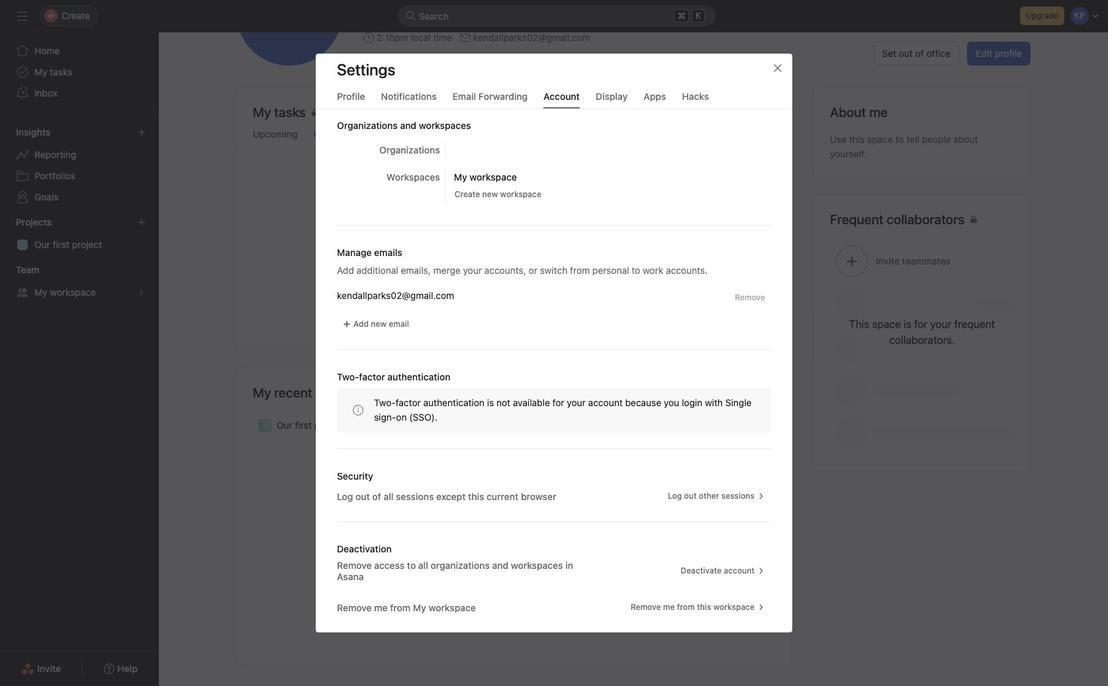 Task type: describe. For each thing, give the bounding box(es) containing it.
inbox
[[34, 87, 58, 99]]

current
[[487, 491, 519, 502]]

asana
[[337, 571, 364, 583]]

insights element
[[0, 121, 159, 211]]

account inside button
[[724, 566, 755, 576]]

about
[[954, 134, 978, 145]]

1 vertical spatial project
[[314, 420, 344, 431]]

two- for two-factor authentication is not available for your account because you login with single sign-on (sso).
[[374, 397, 396, 409]]

two-factor authentication is not available for your account because you login with single sign-on (sso).
[[374, 397, 752, 423]]

use
[[830, 134, 847, 145]]

all for sessions
[[384, 491, 394, 502]]

from for remove me from this workspace
[[677, 603, 695, 613]]

account button
[[544, 91, 580, 109]]

tell
[[907, 134, 920, 145]]

out for set out of office
[[899, 48, 913, 59]]

set out of office
[[882, 48, 951, 59]]

insights
[[16, 126, 50, 138]]

local
[[411, 32, 431, 43]]

in
[[566, 560, 573, 571]]

organizations for organizations
[[379, 144, 440, 156]]

deactivate account button
[[675, 562, 771, 581]]

list image
[[261, 422, 269, 430]]

global element
[[0, 32, 159, 112]]

deactivate
[[681, 566, 722, 576]]

manage emails add additional emails, merge your accounts, or switch from personal to work accounts.
[[337, 247, 708, 276]]

my for my workspace create new workspace
[[454, 172, 467, 183]]

1 vertical spatial our first project
[[277, 420, 344, 431]]

log for log out other sessions
[[668, 491, 682, 501]]

invite button
[[13, 658, 70, 681]]

organizations for organizations and workspaces
[[337, 120, 398, 131]]

tasks inside your completed tasks will appear here, so you can reference them later.
[[486, 273, 509, 284]]

home link
[[8, 40, 151, 62]]

of for all
[[372, 491, 381, 502]]

1 horizontal spatial first
[[295, 420, 312, 431]]

account inside two-factor authentication is not available for your account because you login with single sign-on (sso).
[[588, 397, 623, 409]]

emails
[[374, 247, 402, 258]]

about me
[[830, 105, 888, 120]]

workspace for remove me from this workspace
[[714, 603, 755, 613]]

overdue (11) button
[[314, 128, 369, 146]]

frequent collaborators
[[830, 212, 965, 227]]

your inside two-factor authentication is not available for your account because you login with single sign-on (sso).
[[567, 397, 586, 409]]

kp
[[756, 420, 767, 430]]

deactivate account
[[681, 566, 755, 576]]

home
[[34, 45, 60, 56]]

available
[[513, 397, 550, 409]]

not
[[497, 397, 511, 409]]

edit
[[976, 48, 993, 59]]

accounts,
[[485, 265, 526, 276]]

this inside use this space to tell people about yourself.
[[850, 134, 865, 145]]

reference
[[479, 287, 520, 299]]

invite
[[37, 664, 61, 675]]

me for my
[[374, 602, 388, 614]]

completed
[[439, 273, 484, 284]]

my for my recent projects
[[253, 385, 271, 401]]

recent projects
[[274, 385, 364, 401]]

apps
[[644, 91, 666, 102]]

reporting link
[[8, 144, 151, 166]]

emails,
[[401, 265, 431, 276]]

edit profile button
[[968, 42, 1031, 66]]

set
[[882, 48, 897, 59]]

profile button
[[337, 91, 365, 109]]

profile
[[995, 48, 1022, 59]]

k
[[696, 11, 701, 21]]

profile
[[337, 91, 365, 102]]

remove for remove access to all organizations and workspaces in asana
[[337, 560, 372, 571]]

here,
[[560, 273, 582, 284]]

office
[[927, 48, 951, 59]]

remove for remove me from this workspace
[[631, 603, 661, 613]]

my tasks
[[34, 66, 72, 77]]

my workspace create new workspace
[[454, 172, 542, 199]]

this inside button
[[697, 603, 711, 613]]

workspace for my workspace create new workspace
[[500, 189, 542, 199]]

add new email
[[354, 319, 409, 329]]

my workspace link
[[8, 282, 151, 303]]

notifications button
[[381, 91, 437, 109]]

remove for remove me from my workspace
[[337, 602, 372, 614]]

space
[[868, 134, 893, 145]]

remove me from this workspace
[[631, 603, 755, 613]]

browser
[[521, 491, 557, 502]]

factor for two-factor authentication
[[359, 371, 385, 383]]

single
[[726, 397, 752, 409]]

completed
[[385, 128, 433, 140]]

workspaces inside the remove access to all organizations and workspaces in asana
[[511, 560, 563, 571]]

remove button
[[729, 289, 771, 307]]

sign-
[[374, 412, 396, 423]]

our first project inside projects element
[[34, 239, 102, 250]]

2:16pm
[[377, 32, 408, 43]]

can
[[461, 287, 477, 299]]

my down the remove access to all organizations and workspaces in asana on the bottom of the page
[[413, 602, 426, 614]]

factor for two-factor authentication is not available for your account because you login with single sign-on (sso).
[[396, 397, 421, 409]]

additional
[[357, 265, 398, 276]]

kendallparks02@gmail.com link
[[473, 30, 591, 45]]

access
[[374, 560, 405, 571]]

first inside projects element
[[53, 239, 69, 250]]

add inside button
[[354, 319, 369, 329]]

1 vertical spatial kendallparks02@gmail.com
[[337, 290, 454, 301]]

display button
[[596, 91, 628, 109]]

workspace up create new workspace button
[[470, 172, 517, 183]]

workspace inside teams element
[[50, 287, 96, 298]]

authentication for two-factor authentication
[[388, 371, 451, 383]]

log out of all sessions except this current browser
[[337, 491, 557, 502]]

or
[[529, 265, 538, 276]]

inbox link
[[8, 83, 151, 104]]

accounts.
[[666, 265, 708, 276]]

remove me from this workspace button
[[625, 599, 771, 617]]

reporting
[[34, 149, 76, 160]]

add inside manage emails add additional emails, merge your accounts, or switch from personal to work accounts.
[[337, 265, 354, 276]]

later.
[[547, 287, 568, 299]]



Task type: locate. For each thing, give the bounding box(es) containing it.
out inside button
[[899, 48, 913, 59]]

1 vertical spatial organizations
[[379, 144, 440, 156]]

1 vertical spatial and
[[492, 560, 509, 571]]

hacks button
[[682, 91, 709, 109]]

set out of office button
[[874, 42, 960, 66]]

0 vertical spatial tasks
[[50, 66, 72, 77]]

from right switch
[[570, 265, 590, 276]]

0 horizontal spatial you
[[597, 273, 612, 284]]

account left "because" at the bottom of the page
[[588, 397, 623, 409]]

out down security
[[356, 491, 370, 502]]

me inside button
[[663, 603, 675, 613]]

0 vertical spatial our
[[34, 239, 50, 250]]

workspaces down email on the left of the page
[[419, 120, 471, 131]]

1 vertical spatial tasks
[[486, 273, 509, 284]]

on
[[396, 412, 407, 423]]

email forwarding button
[[453, 91, 528, 109]]

two-
[[337, 371, 359, 383], [374, 397, 396, 409]]

1 horizontal spatial you
[[664, 397, 680, 409]]

0 horizontal spatial tasks
[[50, 66, 72, 77]]

0 vertical spatial first
[[53, 239, 69, 250]]

log
[[337, 491, 353, 502], [668, 491, 682, 501]]

you right so
[[597, 273, 612, 284]]

you inside your completed tasks will appear here, so you can reference them later.
[[597, 273, 612, 284]]

0 horizontal spatial workspaces
[[419, 120, 471, 131]]

authentication for two-factor authentication is not available for your account because you login with single sign-on (sso).
[[424, 397, 485, 409]]

project down recent projects on the left of page
[[314, 420, 344, 431]]

1 horizontal spatial of
[[916, 48, 924, 59]]

0 horizontal spatial of
[[372, 491, 381, 502]]

this up yourself.
[[850, 134, 865, 145]]

1 horizontal spatial from
[[570, 265, 590, 276]]

my inside global element
[[34, 66, 47, 77]]

prominent image
[[406, 11, 417, 21]]

log for log out of all sessions except this current browser
[[337, 491, 353, 502]]

two- up sign-
[[374, 397, 396, 409]]

authentication
[[388, 371, 451, 383], [424, 397, 485, 409]]

two- up recent projects on the left of page
[[337, 371, 359, 383]]

all
[[384, 491, 394, 502], [418, 560, 428, 571]]

teams element
[[0, 258, 159, 306]]

with
[[705, 397, 723, 409]]

to inside manage emails add additional emails, merge your accounts, or switch from personal to work accounts.
[[632, 265, 640, 276]]

all up deactivation
[[384, 491, 394, 502]]

workspace right create
[[500, 189, 542, 199]]

deactivation
[[337, 544, 392, 555]]

1 vertical spatial two-
[[374, 397, 396, 409]]

0 vertical spatial to
[[896, 134, 904, 145]]

1 vertical spatial account
[[724, 566, 755, 576]]

work
[[643, 265, 664, 276]]

workspace down our first project link
[[50, 287, 96, 298]]

my down our first project link
[[34, 287, 47, 298]]

upgrade button
[[1020, 7, 1065, 25]]

1 horizontal spatial kendallparks02@gmail.com
[[473, 32, 591, 43]]

two- inside two-factor authentication is not available for your account because you login with single sign-on (sso).
[[374, 397, 396, 409]]

notifications
[[381, 91, 437, 102]]

account
[[588, 397, 623, 409], [724, 566, 755, 576]]

1 vertical spatial factor
[[396, 397, 421, 409]]

out right set
[[899, 48, 913, 59]]

0 horizontal spatial first
[[53, 239, 69, 250]]

0 horizontal spatial this
[[468, 491, 484, 502]]

0 horizontal spatial project
[[72, 239, 102, 250]]

0 horizontal spatial out
[[356, 491, 370, 502]]

1 horizontal spatial new
[[482, 189, 498, 199]]

from
[[570, 265, 590, 276], [390, 602, 411, 614], [677, 603, 695, 613]]

overdue
[[314, 128, 351, 140]]

1 horizontal spatial our first project
[[277, 420, 344, 431]]

add
[[337, 265, 354, 276], [354, 319, 369, 329]]

organizations
[[337, 120, 398, 131], [379, 144, 440, 156]]

0 horizontal spatial factor
[[359, 371, 385, 383]]

upcoming
[[253, 128, 298, 140]]

authentication inside two-factor authentication is not available for your account because you login with single sign-on (sso).
[[424, 397, 485, 409]]

1 vertical spatial first
[[295, 420, 312, 431]]

add left email
[[354, 319, 369, 329]]

organizations
[[431, 560, 490, 571]]

my up the inbox
[[34, 66, 47, 77]]

our first project
[[34, 239, 102, 250], [277, 420, 344, 431]]

manage
[[337, 247, 372, 258]]

1 vertical spatial authentication
[[424, 397, 485, 409]]

0 vertical spatial all
[[384, 491, 394, 502]]

of inside set out of office button
[[916, 48, 924, 59]]

you inside two-factor authentication is not available for your account because you login with single sign-on (sso).
[[664, 397, 680, 409]]

sessions inside log out other sessions button
[[722, 491, 755, 501]]

0 horizontal spatial two-
[[337, 371, 359, 383]]

1 vertical spatial add
[[354, 319, 369, 329]]

close image
[[773, 63, 783, 74]]

is
[[487, 397, 494, 409]]

0 horizontal spatial our first project
[[34, 239, 102, 250]]

our first project down 'my recent projects'
[[277, 420, 344, 431]]

tasks up reference
[[486, 273, 509, 284]]

goals link
[[8, 187, 151, 208]]

your up can
[[463, 265, 482, 276]]

create
[[455, 189, 480, 199]]

0 vertical spatial our first project
[[34, 239, 102, 250]]

sessions left except
[[396, 491, 434, 502]]

this right except
[[468, 491, 484, 502]]

sessions right other
[[722, 491, 755, 501]]

new left email
[[371, 319, 387, 329]]

1 horizontal spatial tasks
[[486, 273, 509, 284]]

add new email button
[[337, 315, 415, 334]]

workspaces left in
[[511, 560, 563, 571]]

1 horizontal spatial log
[[668, 491, 682, 501]]

to right access
[[407, 560, 416, 571]]

0 vertical spatial organizations
[[337, 120, 398, 131]]

1 vertical spatial our
[[277, 420, 293, 431]]

first down 'my recent projects'
[[295, 420, 312, 431]]

hide sidebar image
[[17, 11, 28, 21]]

1 horizontal spatial workspaces
[[511, 560, 563, 571]]

workspaces
[[419, 120, 471, 131], [511, 560, 563, 571]]

1 vertical spatial new
[[371, 319, 387, 329]]

projects element
[[0, 211, 159, 258]]

merge
[[433, 265, 461, 276]]

0 horizontal spatial and
[[400, 120, 417, 131]]

goals
[[34, 191, 59, 203]]

my workspace
[[34, 287, 96, 298]]

1 horizontal spatial me
[[663, 603, 675, 613]]

1 horizontal spatial out
[[684, 491, 697, 501]]

0 horizontal spatial new
[[371, 319, 387, 329]]

0 horizontal spatial our
[[34, 239, 50, 250]]

my inside teams element
[[34, 287, 47, 298]]

1 horizontal spatial project
[[314, 420, 344, 431]]

security
[[337, 471, 373, 482]]

1 horizontal spatial this
[[697, 603, 711, 613]]

1 horizontal spatial sessions
[[722, 491, 755, 501]]

all for organizations
[[418, 560, 428, 571]]

workspace for remove me from my workspace
[[429, 602, 476, 614]]

from inside manage emails add additional emails, merge your accounts, or switch from personal to work accounts.
[[570, 265, 590, 276]]

new inside button
[[371, 319, 387, 329]]

project up teams element
[[72, 239, 102, 250]]

0 vertical spatial factor
[[359, 371, 385, 383]]

your inside manage emails add additional emails, merge your accounts, or switch from personal to work accounts.
[[463, 265, 482, 276]]

out for log out other sessions
[[684, 491, 697, 501]]

1 horizontal spatial factor
[[396, 397, 421, 409]]

time
[[433, 32, 452, 43]]

all right access
[[418, 560, 428, 571]]

and right organizations
[[492, 560, 509, 571]]

0 horizontal spatial me
[[374, 602, 388, 614]]

0 vertical spatial you
[[597, 273, 612, 284]]

account
[[544, 91, 580, 102]]

of
[[916, 48, 924, 59], [372, 491, 381, 502]]

of for office
[[916, 48, 924, 59]]

0 vertical spatial of
[[916, 48, 924, 59]]

to inside the remove access to all organizations and workspaces in asana
[[407, 560, 416, 571]]

log out other sessions
[[668, 491, 755, 501]]

new right create
[[482, 189, 498, 199]]

our first project up teams element
[[34, 239, 102, 250]]

(11)
[[353, 128, 369, 140]]

upcoming button
[[253, 128, 298, 146]]

out left other
[[684, 491, 697, 501]]

1 vertical spatial this
[[468, 491, 484, 502]]

our inside projects element
[[34, 239, 50, 250]]

0 vertical spatial authentication
[[388, 371, 451, 383]]

2 vertical spatial this
[[697, 603, 711, 613]]

remove for remove
[[735, 293, 765, 303]]

our right 'list' image
[[277, 420, 293, 431]]

other
[[699, 491, 719, 501]]

log down security
[[337, 491, 353, 502]]

0 horizontal spatial sessions
[[396, 491, 434, 502]]

my inside my workspace create new workspace
[[454, 172, 467, 183]]

our first project link
[[8, 234, 151, 256]]

1 horizontal spatial account
[[724, 566, 755, 576]]

completed button
[[385, 128, 433, 146]]

0 vertical spatial workspaces
[[419, 120, 471, 131]]

0 vertical spatial add
[[337, 265, 354, 276]]

1 vertical spatial your
[[567, 397, 586, 409]]

organizations down completed
[[379, 144, 440, 156]]

kendallparks02@gmail.com up email
[[337, 290, 454, 301]]

apps button
[[644, 91, 666, 109]]

and inside the remove access to all organizations and workspaces in asana
[[492, 560, 509, 571]]

0 horizontal spatial your
[[463, 265, 482, 276]]

our down goals
[[34, 239, 50, 250]]

0 horizontal spatial account
[[588, 397, 623, 409]]

to
[[896, 134, 904, 145], [632, 265, 640, 276], [407, 560, 416, 571]]

1 vertical spatial to
[[632, 265, 640, 276]]

0 vertical spatial account
[[588, 397, 623, 409]]

first up teams element
[[53, 239, 69, 250]]

0 vertical spatial two-
[[337, 371, 359, 383]]

0 vertical spatial new
[[482, 189, 498, 199]]

me
[[374, 602, 388, 614], [663, 603, 675, 613]]

1 horizontal spatial to
[[632, 265, 640, 276]]

hacks
[[682, 91, 709, 102]]

email
[[453, 91, 476, 102]]

yourself.
[[830, 148, 867, 160]]

and down notifications button
[[400, 120, 417, 131]]

organizations down profile button
[[337, 120, 398, 131]]

because
[[625, 397, 662, 409]]

out inside button
[[684, 491, 697, 501]]

0 vertical spatial and
[[400, 120, 417, 131]]

to left tell
[[896, 134, 904, 145]]

my for my tasks
[[34, 66, 47, 77]]

edit profile
[[976, 48, 1022, 59]]

settings
[[337, 60, 396, 79]]

you
[[597, 273, 612, 284], [664, 397, 680, 409]]

my
[[34, 66, 47, 77], [454, 172, 467, 183], [34, 287, 47, 298], [253, 385, 271, 401], [413, 602, 426, 614]]

out for log out of all sessions except this current browser
[[356, 491, 370, 502]]

0 horizontal spatial log
[[337, 491, 353, 502]]

1 vertical spatial all
[[418, 560, 428, 571]]

factor up sign-
[[359, 371, 385, 383]]

1 horizontal spatial our
[[277, 420, 293, 431]]

add down manage
[[337, 265, 354, 276]]

2 vertical spatial to
[[407, 560, 416, 571]]

remove inside the remove access to all organizations and workspaces in asana
[[337, 560, 372, 571]]

your completed tasks will appear here, so you can reference them later.
[[417, 273, 612, 299]]

1 vertical spatial you
[[664, 397, 680, 409]]

forwarding
[[479, 91, 528, 102]]

from down deactivate
[[677, 603, 695, 613]]

2 horizontal spatial from
[[677, 603, 695, 613]]

2 horizontal spatial to
[[896, 134, 904, 145]]

you left login
[[664, 397, 680, 409]]

0 vertical spatial project
[[72, 239, 102, 250]]

login
[[682, 397, 703, 409]]

my up 'list' image
[[253, 385, 271, 401]]

this down deactivate
[[697, 603, 711, 613]]

2 horizontal spatial this
[[850, 134, 865, 145]]

tasks inside global element
[[50, 66, 72, 77]]

from inside button
[[677, 603, 695, 613]]

your right the for
[[567, 397, 586, 409]]

workspace down deactivate account button
[[714, 603, 755, 613]]

two- for two-factor authentication
[[337, 371, 359, 383]]

to left work at the right top of page
[[632, 265, 640, 276]]

0 horizontal spatial all
[[384, 491, 394, 502]]

of left office at the top of page
[[916, 48, 924, 59]]

for
[[553, 397, 565, 409]]

organizations and workspaces
[[337, 120, 471, 131]]

except
[[436, 491, 466, 502]]

1 vertical spatial of
[[372, 491, 381, 502]]

my for my workspace
[[34, 287, 47, 298]]

from for remove me from my workspace
[[390, 602, 411, 614]]

2 horizontal spatial out
[[899, 48, 913, 59]]

out
[[899, 48, 913, 59], [356, 491, 370, 502], [684, 491, 697, 501]]

0 horizontal spatial to
[[407, 560, 416, 571]]

0 vertical spatial kendallparks02@gmail.com
[[473, 32, 591, 43]]

workspace inside button
[[714, 603, 755, 613]]

them
[[522, 287, 544, 299]]

workspace
[[470, 172, 517, 183], [500, 189, 542, 199], [50, 287, 96, 298], [429, 602, 476, 614], [714, 603, 755, 613]]

0 vertical spatial this
[[850, 134, 865, 145]]

log inside button
[[668, 491, 682, 501]]

1 horizontal spatial all
[[418, 560, 428, 571]]

kendallparks02@gmail.com
[[473, 32, 591, 43], [337, 290, 454, 301]]

switch
[[540, 265, 568, 276]]

display
[[596, 91, 628, 102]]

portfolios
[[34, 170, 75, 181]]

my tasks link
[[253, 103, 776, 124]]

my tasks
[[253, 105, 306, 120]]

from down access
[[390, 602, 411, 614]]

⌘
[[678, 10, 686, 21]]

sessions
[[396, 491, 434, 502], [722, 491, 755, 501]]

1 horizontal spatial your
[[567, 397, 586, 409]]

of down security
[[372, 491, 381, 502]]

0 horizontal spatial kendallparks02@gmail.com
[[337, 290, 454, 301]]

0 horizontal spatial from
[[390, 602, 411, 614]]

this
[[850, 134, 865, 145], [468, 491, 484, 502], [697, 603, 711, 613]]

1 horizontal spatial and
[[492, 560, 509, 571]]

kendallparks02@gmail.com up forwarding
[[473, 32, 591, 43]]

log left other
[[668, 491, 682, 501]]

and
[[400, 120, 417, 131], [492, 560, 509, 571]]

me down access
[[374, 602, 388, 614]]

my up create
[[454, 172, 467, 183]]

factor inside two-factor authentication is not available for your account because you login with single sign-on (sso).
[[396, 397, 421, 409]]

all inside the remove access to all organizations and workspaces in asana
[[418, 560, 428, 571]]

email forwarding
[[453, 91, 528, 102]]

1 horizontal spatial two-
[[374, 397, 396, 409]]

remove access to all organizations and workspaces in asana
[[337, 560, 573, 583]]

0 vertical spatial your
[[463, 265, 482, 276]]

will
[[511, 273, 525, 284]]

1 vertical spatial workspaces
[[511, 560, 563, 571]]

factor up on
[[396, 397, 421, 409]]

log out other sessions button
[[662, 487, 771, 506]]

account right deactivate
[[724, 566, 755, 576]]

me for this
[[663, 603, 675, 613]]

to inside use this space to tell people about yourself.
[[896, 134, 904, 145]]

tasks down home
[[50, 66, 72, 77]]

me down deactivate account button
[[663, 603, 675, 613]]

workspace down the remove access to all organizations and workspaces in asana on the bottom of the page
[[429, 602, 476, 614]]

workspaces
[[387, 172, 440, 183]]

new inside my workspace create new workspace
[[482, 189, 498, 199]]



Task type: vqa. For each thing, say whether or not it's contained in the screenshot.
authentication within Two-factor authentication is not available for your account because you login with Single sign-on (SSO).
yes



